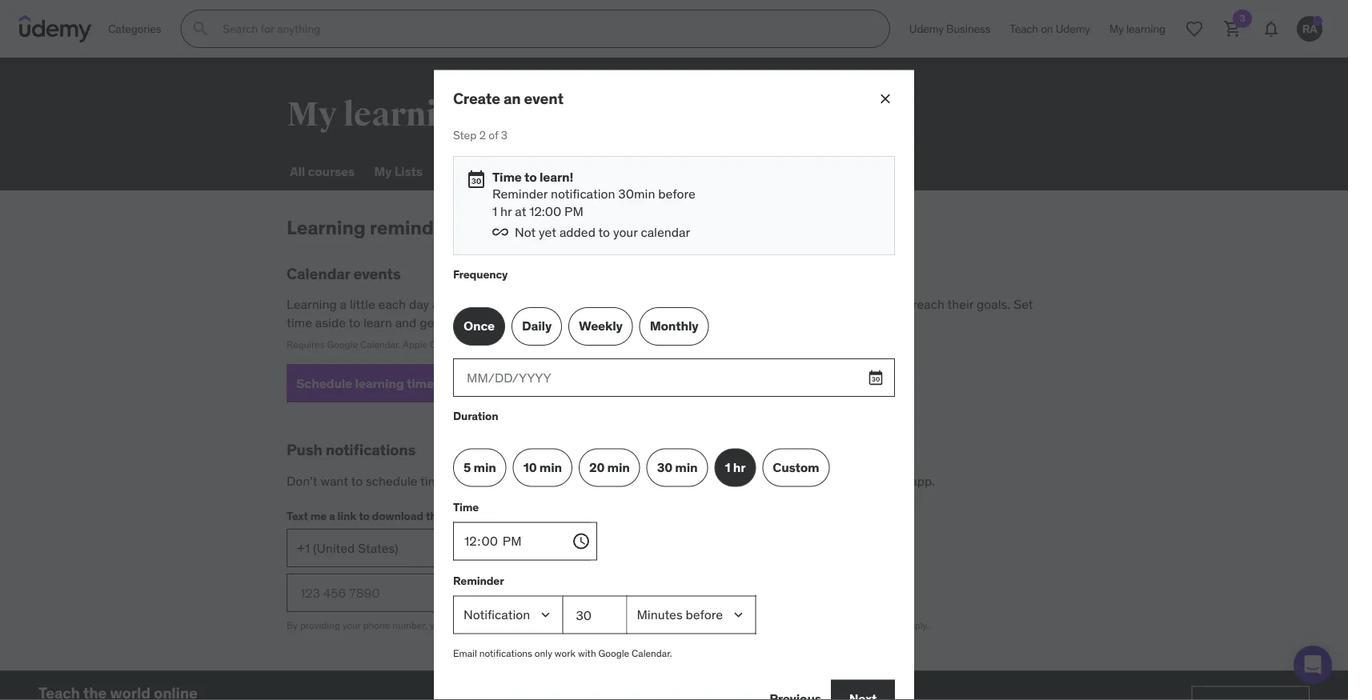 Task type: vqa. For each thing, say whether or not it's contained in the screenshot.
the right "OR"
no



Task type: describe. For each thing, give the bounding box(es) containing it.
calendar
[[287, 264, 350, 283]]

to right likely
[[898, 296, 909, 313]]

wishlist
[[442, 163, 490, 179]]

duration
[[453, 409, 498, 423]]

set inside learning a little each day adds up. research shows that students who make learning a habit are more likely to reach their goals. set time aside to learn and get reminders using your learning scheduler. requires google calendar, apple calendar, or outlook
[[1014, 296, 1033, 313]]

10 min
[[523, 460, 562, 476]]

my for my learning
[[287, 94, 337, 135]]

teach
[[1010, 21, 1038, 36]]

1 horizontal spatial udemy
[[909, 21, 944, 36]]

goals.
[[977, 296, 1010, 313]]

by providing your phone number, you agree to receive a one-time automated text message with a link to get app. standard messaging rates may apply.
[[287, 619, 929, 632]]

20 min
[[589, 460, 630, 476]]

phone
[[363, 619, 390, 632]]

small image inside create an event dialog
[[492, 224, 508, 240]]

adds
[[432, 296, 460, 313]]

schedule learning time button
[[287, 364, 463, 403]]

each
[[378, 296, 406, 313]]

tools
[[636, 163, 666, 179]]

with inside create an event dialog
[[578, 648, 596, 660]]

messaging
[[811, 619, 858, 632]]

courses
[[308, 163, 355, 179]]

send button
[[444, 574, 508, 613]]

learning right 'make'
[[720, 296, 767, 313]]

5 min
[[464, 460, 496, 476]]

learning inside schedule learning time 'button'
[[355, 375, 404, 392]]

get inside learning a little each day adds up. research shows that students who make learning a habit are more likely to reach their goals. set time aside to learn and get reminders using your learning scheduler. requires google calendar, apple calendar, or outlook
[[420, 314, 439, 331]]

learning down that
[[564, 314, 611, 331]]

20
[[589, 460, 605, 476]]

a right me
[[329, 509, 335, 523]]

who
[[659, 296, 683, 313]]

time up the "email notifications only work with google calendar." at left bottom
[[546, 619, 565, 632]]

push
[[669, 473, 697, 489]]

calendar.
[[632, 648, 672, 660]]

all courses
[[290, 163, 355, 179]]

by
[[287, 619, 298, 632]]

push notifications
[[287, 440, 416, 460]]

one-
[[526, 619, 546, 632]]

on
[[1041, 21, 1053, 36]]

2 vertical spatial your
[[342, 619, 361, 632]]

my learning
[[287, 94, 477, 135]]

mobile
[[869, 473, 907, 489]]

an
[[503, 88, 521, 108]]

to right want
[[351, 473, 363, 489]]

hr inside time to learn! reminder notification 30min before 1 hr at 12:00 pm
[[500, 203, 512, 220]]

time for time to learn! reminder notification 30min before 1 hr at 12:00 pm
[[492, 169, 522, 185]]

event
[[524, 88, 563, 108]]

apply.
[[904, 619, 929, 632]]

schedule
[[296, 375, 352, 392]]

don't want to schedule time blocks? set a learning reminder to get push notifications from the udemy mobile app.
[[287, 473, 935, 489]]

notifications for email notifications only work with google calendar.
[[479, 648, 532, 660]]

2 horizontal spatial notifications
[[700, 473, 771, 489]]

10
[[523, 460, 537, 476]]

small image inside schedule learning time 'button'
[[437, 376, 453, 392]]

work
[[555, 648, 576, 660]]

lists
[[394, 163, 423, 179]]

min for 10 min
[[539, 460, 562, 476]]

1 vertical spatial reminder
[[453, 574, 504, 589]]

want
[[320, 473, 348, 489]]

that
[[580, 296, 603, 313]]

reminders inside learning a little each day adds up. research shows that students who make learning a habit are more likely to reach their goals. set time aside to learn and get reminders using your learning scheduler. requires google calendar, apple calendar, or outlook
[[442, 314, 500, 331]]

a right the message
[[696, 619, 701, 632]]

create an event
[[453, 88, 563, 108]]

business
[[946, 21, 991, 36]]

email
[[453, 648, 477, 660]]

schedule learning time
[[296, 375, 434, 392]]

min for 5 min
[[474, 460, 496, 476]]

send
[[460, 585, 491, 601]]

receive
[[485, 619, 516, 632]]

learning tools link
[[578, 152, 669, 191]]

rates
[[860, 619, 882, 632]]

text
[[616, 619, 632, 632]]

automated
[[567, 619, 614, 632]]

1 inside time to learn! reminder notification 30min before 1 hr at 12:00 pm
[[492, 203, 497, 220]]

medium image
[[467, 170, 486, 189]]

to down little
[[349, 314, 360, 331]]

schedule
[[366, 473, 418, 489]]

learning inside learning a little each day adds up. research shows that students who make learning a habit are more likely to reach their goals. set time aside to learn and get reminders using your learning scheduler. requires google calendar, apple calendar, or outlook
[[287, 296, 337, 313]]

likely
[[866, 296, 895, 313]]

their
[[947, 296, 974, 313]]

create an event dialog
[[434, 70, 914, 700]]

google inside create an event dialog
[[598, 648, 629, 660]]

1 horizontal spatial get
[[647, 473, 666, 489]]

up.
[[463, 296, 481, 313]]

time to learn! reminder notification 30min before 1 hr at 12:00 pm
[[492, 169, 696, 220]]

from
[[774, 473, 801, 489]]

archived link
[[506, 152, 565, 191]]

time inside learning a little each day adds up. research shows that students who make learning a habit are more likely to reach their goals. set time aside to learn and get reminders using your learning scheduler. requires google calendar, apple calendar, or outlook
[[287, 314, 312, 331]]

5
[[464, 460, 471, 476]]

your inside learning a little each day adds up. research shows that students who make learning a habit are more likely to reach their goals. set time aside to learn and get reminders using your learning scheduler. requires google calendar, apple calendar, or outlook
[[537, 314, 561, 331]]

learning reminders
[[287, 215, 462, 239]]

message
[[635, 619, 673, 632]]

are
[[812, 296, 830, 313]]

learn!
[[540, 169, 573, 185]]

time inside schedule learning time 'button'
[[407, 375, 434, 392]]

and
[[395, 314, 417, 331]]

reminder inside time to learn! reminder notification 30min before 1 hr at 12:00 pm
[[492, 186, 548, 202]]

a left habit
[[770, 296, 777, 313]]

learning for learning tools
[[581, 163, 634, 179]]



Task type: locate. For each thing, give the bounding box(es) containing it.
reminder up at
[[492, 186, 548, 202]]

to left 30
[[632, 473, 644, 489]]

time left 5
[[420, 473, 446, 489]]

to left learn!
[[524, 169, 537, 185]]

at
[[515, 203, 526, 220]]

before
[[658, 186, 696, 202]]

my up all courses
[[287, 94, 337, 135]]

0 vertical spatial notifications
[[326, 440, 416, 460]]

0 horizontal spatial 1
[[492, 203, 497, 220]]

0 horizontal spatial get
[[420, 314, 439, 331]]

0 horizontal spatial time
[[453, 500, 479, 515]]

1 horizontal spatial with
[[676, 619, 694, 632]]

get left push
[[647, 473, 666, 489]]

MM/DD/YYYY text field
[[453, 358, 895, 397]]

to right added
[[598, 224, 610, 241]]

scheduler.
[[614, 314, 673, 331]]

30
[[657, 460, 672, 476]]

notifications up schedule
[[326, 440, 416, 460]]

12:00
[[529, 203, 561, 220]]

time down apple at the left of the page
[[407, 375, 434, 392]]

0 vertical spatial the
[[803, 473, 822, 489]]

my inside "link"
[[374, 163, 392, 179]]

once
[[464, 318, 495, 334]]

my lists link
[[371, 152, 426, 191]]

my left lists at the left of the page
[[374, 163, 392, 179]]

time right medium image
[[492, 169, 522, 185]]

app. right mobile
[[910, 473, 935, 489]]

1 horizontal spatial notifications
[[479, 648, 532, 660]]

0 vertical spatial app.
[[910, 473, 935, 489]]

min for 20 min
[[607, 460, 630, 476]]

create
[[453, 88, 500, 108]]

1 horizontal spatial time
[[492, 169, 522, 185]]

reminders
[[370, 215, 462, 239], [442, 314, 500, 331]]

1 horizontal spatial your
[[537, 314, 561, 331]]

min right 10
[[539, 460, 562, 476]]

0 vertical spatial link
[[337, 509, 356, 523]]

your left phone
[[342, 619, 361, 632]]

your down shows
[[537, 314, 561, 331]]

set right goals.
[[1014, 296, 1033, 313]]

0 horizontal spatial your
[[342, 619, 361, 632]]

Time time field
[[453, 522, 591, 561]]

1 vertical spatial google
[[598, 648, 629, 660]]

1 right push
[[725, 460, 730, 476]]

a left little
[[340, 296, 347, 313]]

link right the message
[[704, 619, 719, 632]]

your inside create an event dialog
[[613, 224, 638, 241]]

1 vertical spatial learning
[[287, 215, 365, 239]]

google down aside
[[327, 339, 358, 351]]

1 vertical spatial time
[[453, 500, 479, 515]]

google down by providing your phone number, you agree to receive a one-time automated text message with a link to get app. standard messaging rates may apply.
[[598, 648, 629, 660]]

time up requires
[[287, 314, 312, 331]]

submit search image
[[191, 19, 210, 38]]

step 2 of 3
[[453, 128, 508, 142]]

min right 20
[[607, 460, 630, 476]]

teach on udemy
[[1010, 21, 1090, 36]]

small image
[[492, 224, 508, 240], [437, 376, 453, 392]]

3 min from the left
[[607, 460, 630, 476]]

1 vertical spatial 1
[[725, 460, 730, 476]]

set left 10
[[496, 473, 515, 489]]

1 horizontal spatial calendar,
[[430, 339, 470, 351]]

requires
[[287, 339, 325, 351]]

learning tools
[[581, 163, 666, 179]]

reminder up agree
[[453, 574, 504, 589]]

custom
[[773, 460, 819, 476]]

learning up aside
[[287, 296, 337, 313]]

or
[[473, 339, 481, 351]]

1 calendar, from the left
[[360, 339, 401, 351]]

1 vertical spatial notifications
[[700, 473, 771, 489]]

1 vertical spatial small image
[[437, 376, 453, 392]]

a left one-
[[518, 619, 523, 632]]

1 vertical spatial reminders
[[442, 314, 500, 331]]

the
[[803, 473, 822, 489], [426, 509, 443, 523]]

notifications down 'receive'
[[479, 648, 532, 660]]

to right agree
[[474, 619, 483, 632]]

learn
[[363, 314, 392, 331]]

0 horizontal spatial google
[[327, 339, 358, 351]]

shows
[[541, 296, 577, 313]]

0 horizontal spatial with
[[578, 648, 596, 660]]

may
[[884, 619, 902, 632]]

with right the message
[[676, 619, 694, 632]]

reminders down lists at the left of the page
[[370, 215, 462, 239]]

your left calendar
[[613, 224, 638, 241]]

calendar, down "learn"
[[360, 339, 401, 351]]

1 horizontal spatial google
[[598, 648, 629, 660]]

your
[[613, 224, 638, 241], [537, 314, 561, 331], [342, 619, 361, 632]]

0 vertical spatial my
[[287, 94, 337, 135]]

1 vertical spatial link
[[704, 619, 719, 632]]

not
[[515, 224, 536, 241]]

notifications left 'from'
[[700, 473, 771, 489]]

2 vertical spatial notifications
[[479, 648, 532, 660]]

1 min from the left
[[474, 460, 496, 476]]

1 horizontal spatial set
[[1014, 296, 1033, 313]]

4 min from the left
[[675, 460, 698, 476]]

a right 5 min
[[518, 473, 525, 489]]

2 vertical spatial get
[[732, 619, 746, 632]]

you
[[430, 619, 445, 632]]

2 horizontal spatial your
[[613, 224, 638, 241]]

only
[[535, 648, 552, 660]]

my
[[287, 94, 337, 135], [374, 163, 392, 179]]

me
[[310, 509, 327, 523]]

2 horizontal spatial udemy
[[1056, 21, 1090, 36]]

1 vertical spatial get
[[647, 473, 666, 489]]

day
[[409, 296, 429, 313]]

learning down apple at the left of the page
[[355, 375, 404, 392]]

the left app
[[426, 509, 443, 523]]

udemy
[[909, 21, 944, 36], [1056, 21, 1090, 36], [825, 473, 866, 489]]

reach
[[913, 296, 945, 313]]

0 vertical spatial hr
[[500, 203, 512, 220]]

1 vertical spatial set
[[496, 473, 515, 489]]

get
[[420, 314, 439, 331], [647, 473, 666, 489], [732, 619, 746, 632]]

google
[[327, 339, 358, 351], [598, 648, 629, 660]]

little
[[350, 296, 375, 313]]

1 horizontal spatial the
[[803, 473, 822, 489]]

0 horizontal spatial hr
[[500, 203, 512, 220]]

1 horizontal spatial my
[[374, 163, 392, 179]]

number,
[[393, 619, 427, 632]]

0 horizontal spatial calendar,
[[360, 339, 401, 351]]

of
[[489, 128, 498, 142]]

30 min
[[657, 460, 698, 476]]

1 vertical spatial app.
[[749, 619, 767, 632]]

1 vertical spatial hr
[[733, 460, 746, 476]]

to
[[524, 169, 537, 185], [598, 224, 610, 241], [898, 296, 909, 313], [349, 314, 360, 331], [351, 473, 363, 489], [632, 473, 644, 489], [359, 509, 370, 523], [474, 619, 483, 632], [721, 619, 730, 632]]

0 vertical spatial set
[[1014, 296, 1033, 313]]

1 horizontal spatial hr
[[733, 460, 746, 476]]

calendar
[[641, 224, 690, 241]]

google inside learning a little each day adds up. research shows that students who make learning a habit are more likely to reach their goals. set time aside to learn and get reminders using your learning scheduler. requires google calendar, apple calendar, or outlook
[[327, 339, 358, 351]]

frequency
[[453, 267, 508, 282]]

1 horizontal spatial app.
[[910, 473, 935, 489]]

pm
[[564, 203, 583, 220]]

yet
[[539, 224, 556, 241]]

my for my lists
[[374, 163, 392, 179]]

all
[[290, 163, 305, 179]]

with right work
[[578, 648, 596, 660]]

outlook
[[484, 339, 518, 351]]

notifications for push notifications
[[326, 440, 416, 460]]

3
[[501, 128, 508, 142]]

to inside time to learn! reminder notification 30min before 1 hr at 12:00 pm
[[524, 169, 537, 185]]

time down blocks?
[[453, 500, 479, 515]]

to left standard
[[721, 619, 730, 632]]

0 horizontal spatial app.
[[749, 619, 767, 632]]

not yet added to your calendar
[[515, 224, 690, 241]]

time
[[492, 169, 522, 185], [453, 500, 479, 515]]

min for 30 min
[[675, 460, 698, 476]]

1 horizontal spatial link
[[704, 619, 719, 632]]

udemy image
[[19, 15, 92, 42]]

habit
[[780, 296, 809, 313]]

calendar,
[[360, 339, 401, 351], [430, 339, 470, 351]]

don't
[[287, 473, 317, 489]]

0 vertical spatial get
[[420, 314, 439, 331]]

2 min from the left
[[539, 460, 562, 476]]

0 vertical spatial with
[[676, 619, 694, 632]]

learning left 20
[[528, 473, 575, 489]]

wishlist link
[[439, 152, 493, 191]]

0 vertical spatial google
[[327, 339, 358, 351]]

close modal image
[[877, 91, 893, 107]]

2 horizontal spatial get
[[732, 619, 746, 632]]

0 vertical spatial learning
[[581, 163, 634, 179]]

learning up lists at the left of the page
[[343, 94, 477, 135]]

0 vertical spatial reminder
[[492, 186, 548, 202]]

None number field
[[563, 596, 627, 635]]

monthly
[[650, 318, 698, 334]]

to left download
[[359, 509, 370, 523]]

research
[[484, 296, 538, 313]]

agree
[[447, 619, 472, 632]]

0 vertical spatial 1
[[492, 203, 497, 220]]

2 calendar, from the left
[[430, 339, 470, 351]]

min right 5
[[474, 460, 496, 476]]

min right 30
[[675, 460, 698, 476]]

0 horizontal spatial small image
[[437, 376, 453, 392]]

0 horizontal spatial notifications
[[326, 440, 416, 460]]

link right me
[[337, 509, 356, 523]]

learning up calendar
[[287, 215, 365, 239]]

none number field inside create an event dialog
[[563, 596, 627, 635]]

2 vertical spatial learning
[[287, 296, 337, 313]]

min
[[474, 460, 496, 476], [539, 460, 562, 476], [607, 460, 630, 476], [675, 460, 698, 476]]

notification
[[551, 186, 615, 202]]

1 vertical spatial your
[[537, 314, 561, 331]]

0 horizontal spatial my
[[287, 94, 337, 135]]

0 horizontal spatial link
[[337, 509, 356, 523]]

a
[[340, 296, 347, 313], [770, 296, 777, 313], [518, 473, 525, 489], [329, 509, 335, 523], [518, 619, 523, 632], [696, 619, 701, 632]]

make
[[686, 296, 717, 313]]

calendar events
[[287, 264, 401, 283]]

time inside time to learn! reminder notification 30min before 1 hr at 12:00 pm
[[492, 169, 522, 185]]

learning for learning reminders
[[287, 215, 365, 239]]

1 hr
[[725, 460, 746, 476]]

notifications inside create an event dialog
[[479, 648, 532, 660]]

0 vertical spatial small image
[[492, 224, 508, 240]]

archived
[[509, 163, 562, 179]]

123 456 7890 text field
[[287, 574, 444, 613]]

app. left standard
[[749, 619, 767, 632]]

learning up the notification
[[581, 163, 634, 179]]

daily
[[522, 318, 552, 334]]

added
[[559, 224, 596, 241]]

udemy left the business
[[909, 21, 944, 36]]

hr left at
[[500, 203, 512, 220]]

udemy right on
[[1056, 21, 1090, 36]]

events
[[353, 264, 401, 283]]

hr
[[500, 203, 512, 220], [733, 460, 746, 476]]

get left standard
[[732, 619, 746, 632]]

weekly
[[579, 318, 623, 334]]

calendar, left the or
[[430, 339, 470, 351]]

1 horizontal spatial small image
[[492, 224, 508, 240]]

1 vertical spatial the
[[426, 509, 443, 523]]

the right 'from'
[[803, 473, 822, 489]]

learning a little each day adds up. research shows that students who make learning a habit are more likely to reach their goals. set time aside to learn and get reminders using your learning scheduler. requires google calendar, apple calendar, or outlook
[[287, 296, 1033, 351]]

1 horizontal spatial 1
[[725, 460, 730, 476]]

1 vertical spatial with
[[578, 648, 596, 660]]

1 left at
[[492, 203, 497, 220]]

teach on udemy link
[[1000, 10, 1100, 48]]

notifications
[[326, 440, 416, 460], [700, 473, 771, 489], [479, 648, 532, 660]]

reminder
[[492, 186, 548, 202], [453, 574, 504, 589]]

get down day
[[420, 314, 439, 331]]

0 horizontal spatial set
[[496, 473, 515, 489]]

0 vertical spatial your
[[613, 224, 638, 241]]

apple
[[403, 339, 428, 351]]

my lists
[[374, 163, 423, 179]]

0 vertical spatial time
[[492, 169, 522, 185]]

30min
[[618, 186, 655, 202]]

1 vertical spatial my
[[374, 163, 392, 179]]

udemy left mobile
[[825, 473, 866, 489]]

push
[[287, 440, 322, 460]]

0 horizontal spatial udemy
[[825, 473, 866, 489]]

hr left 'from'
[[733, 460, 746, 476]]

time
[[287, 314, 312, 331], [407, 375, 434, 392], [420, 473, 446, 489], [546, 619, 565, 632]]

0 vertical spatial reminders
[[370, 215, 462, 239]]

reminders down up.
[[442, 314, 500, 331]]

2
[[479, 128, 486, 142]]

learning
[[343, 94, 477, 135], [720, 296, 767, 313], [564, 314, 611, 331], [355, 375, 404, 392], [528, 473, 575, 489]]

time for time
[[453, 500, 479, 515]]

0 horizontal spatial the
[[426, 509, 443, 523]]



